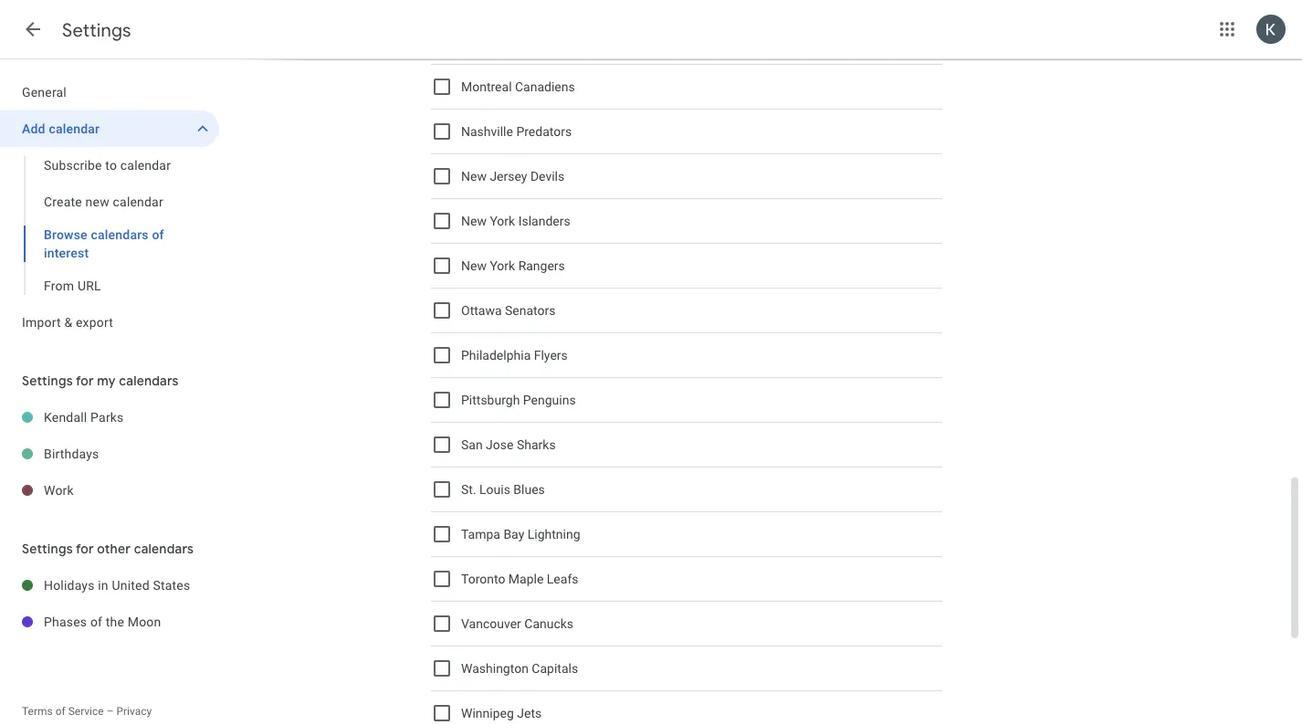 Task type: describe. For each thing, give the bounding box(es) containing it.
holidays in united states tree item
[[0, 567, 219, 604]]

work tree item
[[0, 472, 219, 509]]

work
[[44, 483, 74, 498]]

louis
[[480, 482, 511, 497]]

&
[[64, 315, 72, 330]]

settings for my calendars tree
[[0, 399, 219, 509]]

work link
[[44, 472, 219, 509]]

add
[[22, 121, 45, 136]]

new jersey devils
[[461, 169, 565, 184]]

nashville predators
[[461, 124, 572, 139]]

bay
[[504, 527, 525, 542]]

birthdays
[[44, 446, 99, 461]]

toronto
[[461, 572, 506, 587]]

of inside browse calendars of interest
[[152, 227, 164, 242]]

settings for my calendars
[[22, 373, 179, 389]]

the
[[106, 614, 124, 630]]

montreal
[[461, 79, 512, 94]]

new york rangers
[[461, 258, 565, 273]]

st. louis blues
[[461, 482, 545, 497]]

url
[[78, 278, 101, 293]]

to
[[105, 158, 117, 173]]

new for new york islanders
[[461, 214, 487, 229]]

leafs
[[547, 572, 579, 587]]

–
[[107, 705, 114, 718]]

settings for other calendars
[[22, 541, 194, 557]]

blues
[[514, 482, 545, 497]]

import
[[22, 315, 61, 330]]

montreal canadiens
[[461, 79, 575, 94]]

browse
[[44, 227, 88, 242]]

winnipeg jets
[[461, 706, 542, 721]]

sharks
[[517, 437, 556, 453]]

san
[[461, 437, 483, 453]]

united
[[112, 578, 150, 593]]

rangers
[[519, 258, 565, 273]]

canadiens
[[515, 79, 575, 94]]

vancouver
[[461, 617, 522, 632]]

birthdays tree item
[[0, 436, 219, 472]]

st.
[[461, 482, 477, 497]]

subscribe to calendar
[[44, 158, 171, 173]]

kendall parks tree item
[[0, 399, 219, 436]]

create
[[44, 194, 82, 209]]

privacy link
[[116, 705, 152, 718]]

export
[[76, 315, 113, 330]]

ottawa senators
[[461, 303, 556, 318]]

san jose sharks
[[461, 437, 556, 453]]

senators
[[505, 303, 556, 318]]

settings for settings for other calendars
[[22, 541, 73, 557]]

import & export
[[22, 315, 113, 330]]

york for rangers
[[490, 258, 515, 273]]

phases of the moon link
[[44, 604, 219, 640]]

washington capitals
[[461, 661, 578, 676]]

states
[[153, 578, 190, 593]]

phases of the moon tree item
[[0, 604, 219, 640]]

york for islanders
[[490, 214, 515, 229]]

new for new york rangers
[[461, 258, 487, 273]]

tree containing general
[[0, 74, 219, 341]]

penguins
[[523, 393, 576, 408]]

service
[[68, 705, 104, 718]]

from url
[[44, 278, 101, 293]]

calendar for subscribe to calendar
[[120, 158, 171, 173]]

settings for other calendars tree
[[0, 567, 219, 640]]

browse calendars of interest
[[44, 227, 164, 260]]

of for –
[[55, 705, 66, 718]]

vancouver canucks
[[461, 617, 574, 632]]

winnipeg
[[461, 706, 514, 721]]

pittsburgh penguins
[[461, 393, 576, 408]]

kendall
[[44, 410, 87, 425]]

capitals
[[532, 661, 578, 676]]

group containing subscribe to calendar
[[0, 147, 219, 304]]

philadelphia
[[461, 348, 531, 363]]



Task type: locate. For each thing, give the bounding box(es) containing it.
calendars inside browse calendars of interest
[[91, 227, 149, 242]]

calendars for my
[[119, 373, 179, 389]]

1 vertical spatial york
[[490, 258, 515, 273]]

2 for from the top
[[76, 541, 94, 557]]

1 horizontal spatial of
[[90, 614, 102, 630]]

of down create new calendar
[[152, 227, 164, 242]]

new left jersey
[[461, 169, 487, 184]]

canucks
[[525, 617, 574, 632]]

terms
[[22, 705, 53, 718]]

2 horizontal spatial of
[[152, 227, 164, 242]]

of right terms
[[55, 705, 66, 718]]

new up ottawa
[[461, 258, 487, 273]]

toronto maple leafs
[[461, 572, 579, 587]]

1 york from the top
[[490, 214, 515, 229]]

jersey
[[490, 169, 528, 184]]

calendars right my
[[119, 373, 179, 389]]

1 for from the top
[[76, 373, 94, 389]]

1 vertical spatial calendars
[[119, 373, 179, 389]]

calendar
[[49, 121, 100, 136], [120, 158, 171, 173], [113, 194, 163, 209]]

new down "new jersey devils" at the left of page
[[461, 214, 487, 229]]

1 vertical spatial new
[[461, 214, 487, 229]]

add calendar
[[22, 121, 100, 136]]

calendars
[[91, 227, 149, 242], [119, 373, 179, 389], [134, 541, 194, 557]]

york left islanders
[[490, 214, 515, 229]]

calendars up states
[[134, 541, 194, 557]]

settings up 'kendall'
[[22, 373, 73, 389]]

jose
[[486, 437, 514, 453]]

for for my
[[76, 373, 94, 389]]

settings
[[62, 18, 131, 42], [22, 373, 73, 389], [22, 541, 73, 557]]

calendars for other
[[134, 541, 194, 557]]

2 vertical spatial calendars
[[134, 541, 194, 557]]

holidays in united states link
[[44, 567, 219, 604]]

1 vertical spatial of
[[90, 614, 102, 630]]

calendars down create new calendar
[[91, 227, 149, 242]]

settings up holidays
[[22, 541, 73, 557]]

lightning
[[528, 527, 581, 542]]

jets
[[517, 706, 542, 721]]

york
[[490, 214, 515, 229], [490, 258, 515, 273]]

group
[[0, 147, 219, 304]]

create new calendar
[[44, 194, 163, 209]]

0 vertical spatial for
[[76, 373, 94, 389]]

new york islanders
[[461, 214, 571, 229]]

0 vertical spatial settings
[[62, 18, 131, 42]]

settings for settings
[[62, 18, 131, 42]]

parks
[[91, 410, 124, 425]]

add calendar tree item
[[0, 111, 219, 147]]

calendar for create new calendar
[[113, 194, 163, 209]]

of for moon
[[90, 614, 102, 630]]

in
[[98, 578, 109, 593]]

0 horizontal spatial of
[[55, 705, 66, 718]]

0 vertical spatial calendar
[[49, 121, 100, 136]]

2 york from the top
[[490, 258, 515, 273]]

2 vertical spatial calendar
[[113, 194, 163, 209]]

nashville
[[461, 124, 513, 139]]

privacy
[[116, 705, 152, 718]]

calendar right the to
[[120, 158, 171, 173]]

go back image
[[22, 18, 44, 40]]

1 vertical spatial settings
[[22, 373, 73, 389]]

holidays
[[44, 578, 95, 593]]

new
[[86, 194, 110, 209]]

0 vertical spatial york
[[490, 214, 515, 229]]

of inside tree item
[[90, 614, 102, 630]]

terms of service – privacy
[[22, 705, 152, 718]]

2 vertical spatial of
[[55, 705, 66, 718]]

my
[[97, 373, 116, 389]]

1 new from the top
[[461, 169, 487, 184]]

pittsburgh
[[461, 393, 520, 408]]

for
[[76, 373, 94, 389], [76, 541, 94, 557]]

york left rangers
[[490, 258, 515, 273]]

moon
[[128, 614, 161, 630]]

for left other
[[76, 541, 94, 557]]

2 vertical spatial new
[[461, 258, 487, 273]]

2 new from the top
[[461, 214, 487, 229]]

predators
[[517, 124, 572, 139]]

general
[[22, 85, 67, 100]]

tampa bay lightning
[[461, 527, 581, 542]]

calendar inside tree item
[[49, 121, 100, 136]]

for left my
[[76, 373, 94, 389]]

tree
[[0, 74, 219, 341]]

of
[[152, 227, 164, 242], [90, 614, 102, 630], [55, 705, 66, 718]]

holidays in united states
[[44, 578, 190, 593]]

flyers
[[534, 348, 568, 363]]

settings heading
[[62, 18, 131, 42]]

washington
[[461, 661, 529, 676]]

ottawa
[[461, 303, 502, 318]]

new for new jersey devils
[[461, 169, 487, 184]]

new
[[461, 169, 487, 184], [461, 214, 487, 229], [461, 258, 487, 273]]

0 vertical spatial new
[[461, 169, 487, 184]]

settings for settings for my calendars
[[22, 373, 73, 389]]

islanders
[[519, 214, 571, 229]]

terms of service link
[[22, 705, 104, 718]]

other
[[97, 541, 131, 557]]

2 vertical spatial settings
[[22, 541, 73, 557]]

1 vertical spatial for
[[76, 541, 94, 557]]

phases of the moon
[[44, 614, 161, 630]]

tampa
[[461, 527, 501, 542]]

of left the
[[90, 614, 102, 630]]

maple
[[509, 572, 544, 587]]

from
[[44, 278, 74, 293]]

for for other
[[76, 541, 94, 557]]

3 new from the top
[[461, 258, 487, 273]]

0 vertical spatial calendars
[[91, 227, 149, 242]]

0 vertical spatial of
[[152, 227, 164, 242]]

kendall parks
[[44, 410, 124, 425]]

settings right go back icon
[[62, 18, 131, 42]]

birthdays link
[[44, 436, 219, 472]]

interest
[[44, 245, 89, 260]]

philadelphia flyers
[[461, 348, 568, 363]]

devils
[[531, 169, 565, 184]]

calendar right new
[[113, 194, 163, 209]]

phases
[[44, 614, 87, 630]]

calendar up subscribe at top left
[[49, 121, 100, 136]]

subscribe
[[44, 158, 102, 173]]

1 vertical spatial calendar
[[120, 158, 171, 173]]



Task type: vqa. For each thing, say whether or not it's contained in the screenshot.
to
yes



